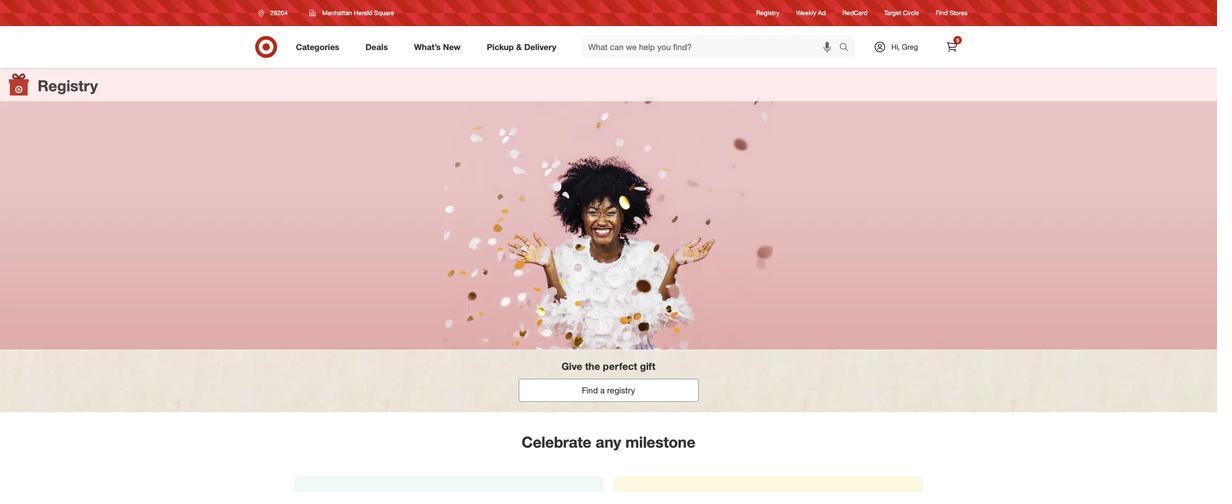 Task type: describe. For each thing, give the bounding box(es) containing it.
&
[[516, 42, 522, 52]]

what's new link
[[405, 36, 474, 58]]

delivery
[[525, 42, 557, 52]]

pickup & delivery
[[487, 42, 557, 52]]

a
[[601, 385, 605, 396]]

circle
[[904, 9, 920, 17]]

search
[[835, 43, 860, 53]]

new
[[443, 42, 461, 52]]

find for find stores
[[936, 9, 948, 17]]

stores
[[950, 9, 968, 17]]

search button
[[835, 36, 860, 61]]

deals link
[[357, 36, 401, 58]]

weekly
[[797, 9, 817, 17]]

celebrate
[[522, 433, 592, 452]]

manhattan herald square
[[322, 9, 394, 17]]

perfect
[[603, 360, 638, 372]]

target circle link
[[885, 9, 920, 18]]

gift
[[640, 360, 656, 372]]

hi, greg
[[892, 42, 919, 51]]

find stores
[[936, 9, 968, 17]]

milestone
[[626, 433, 696, 452]]

redcard
[[843, 9, 868, 17]]

target
[[885, 9, 902, 17]]

redcard link
[[843, 9, 868, 18]]

find a registry button
[[519, 379, 699, 402]]

categories
[[296, 42, 340, 52]]

manhattan herald square button
[[303, 4, 401, 22]]

manhattan
[[322, 9, 352, 17]]

28204
[[271, 9, 288, 17]]



Task type: vqa. For each thing, say whether or not it's contained in the screenshot.
7 Questions
no



Task type: locate. For each thing, give the bounding box(es) containing it.
pickup
[[487, 42, 514, 52]]

find inside find a registry button
[[582, 385, 598, 396]]

deals
[[366, 42, 388, 52]]

registry
[[607, 385, 636, 396]]

ad
[[818, 9, 826, 17]]

pickup & delivery link
[[478, 36, 570, 58]]

find inside find stores link
[[936, 9, 948, 17]]

What can we help you find? suggestions appear below search field
[[582, 36, 842, 58]]

categories link
[[287, 36, 353, 58]]

find
[[936, 9, 948, 17], [582, 385, 598, 396]]

9
[[957, 37, 960, 43]]

greg
[[902, 42, 919, 51]]

0 horizontal spatial find
[[582, 385, 598, 396]]

find left stores in the top of the page
[[936, 9, 948, 17]]

what's
[[414, 42, 441, 52]]

registry link
[[757, 9, 780, 18]]

celebrate any milestone
[[522, 433, 696, 452]]

9 link
[[941, 36, 964, 58]]

find for find a registry
[[582, 385, 598, 396]]

0 horizontal spatial registry
[[38, 76, 98, 95]]

find a registry
[[582, 385, 636, 396]]

1 horizontal spatial find
[[936, 9, 948, 17]]

what's new
[[414, 42, 461, 52]]

1 vertical spatial find
[[582, 385, 598, 396]]

weekly ad link
[[797, 9, 826, 18]]

find left a
[[582, 385, 598, 396]]

1 horizontal spatial registry
[[757, 9, 780, 17]]

target circle
[[885, 9, 920, 17]]

registry
[[757, 9, 780, 17], [38, 76, 98, 95]]

weekly ad
[[797, 9, 826, 17]]

give
[[562, 360, 583, 372]]

0 vertical spatial registry
[[757, 9, 780, 17]]

herald
[[354, 9, 373, 17]]

28204 button
[[252, 4, 299, 22]]

0 vertical spatial find
[[936, 9, 948, 17]]

hi,
[[892, 42, 900, 51]]

any
[[596, 433, 622, 452]]

1 vertical spatial registry
[[38, 76, 98, 95]]

the
[[585, 360, 600, 372]]

find stores link
[[936, 9, 968, 18]]

square
[[374, 9, 394, 17]]

give the perfect gift
[[562, 360, 656, 372]]



